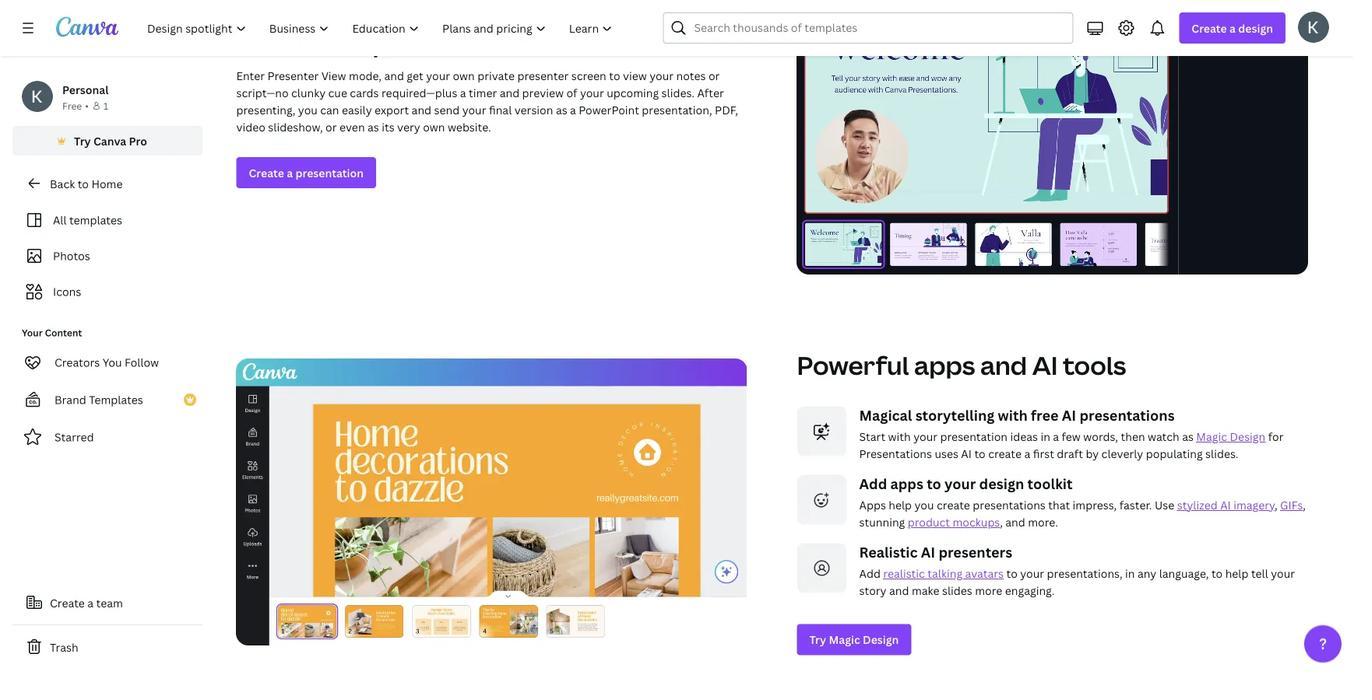 Task type: describe. For each thing, give the bounding box(es) containing it.
for
[[1268, 430, 1284, 444]]

presentations
[[859, 447, 932, 462]]

make
[[912, 584, 939, 599]]

your right the get
[[426, 68, 450, 83]]

pdf,
[[715, 102, 738, 117]]

of
[[566, 85, 577, 100]]

realistic
[[859, 543, 918, 562]]

tools
[[1063, 348, 1126, 382]]

gifs link
[[1280, 498, 1303, 513]]

0 vertical spatial design
[[1230, 430, 1266, 444]]

add for add realistic talking avatars
[[859, 567, 881, 582]]

tell
[[1251, 567, 1268, 582]]

product mockups link
[[908, 515, 1000, 530]]

presenters
[[939, 543, 1012, 562]]

with for your
[[888, 430, 911, 444]]

story
[[859, 584, 887, 599]]

1 vertical spatial presentation
[[940, 430, 1008, 444]]

stunning
[[859, 515, 905, 530]]

content
[[45, 327, 82, 340]]

0 vertical spatial or
[[709, 68, 720, 83]]

apps help you create presentations that impress, faster. use stylized ai imagery , gifs
[[859, 498, 1303, 513]]

notes
[[676, 68, 706, 83]]

kendall parks image
[[1298, 11, 1329, 43]]

powerful apps and ai tools
[[797, 348, 1126, 382]]

video
[[236, 120, 265, 134]]

version
[[514, 102, 553, 117]]

0 vertical spatial own
[[453, 68, 475, 83]]

apps for powerful
[[914, 348, 975, 382]]

pro
[[129, 134, 147, 148]]

try canva pro
[[74, 134, 147, 148]]

product mockups , and more.
[[908, 515, 1061, 530]]

brand templates
[[55, 393, 143, 408]]

view
[[623, 68, 647, 83]]

magical storytelling with free ai presentations
[[859, 406, 1175, 425]]

cleverly
[[1102, 447, 1143, 462]]

icons link
[[22, 277, 193, 307]]

share with pride enter presenter view mode, and get your own private presenter screen to view your notes or script—no clunky cue cards required—plus a timer and preview of your upcoming slides. after presenting, you can easily export and send your final version as a powerpoint presentation, pdf, video slideshow, or even as its very own website.
[[236, 27, 738, 134]]

your right tell
[[1271, 567, 1295, 582]]

home
[[91, 176, 123, 191]]

uses
[[935, 447, 959, 462]]

free
[[1031, 406, 1059, 425]]

0 vertical spatial as
[[556, 102, 567, 117]]

magical
[[859, 406, 912, 425]]

ai up the few
[[1062, 406, 1076, 425]]

templates
[[69, 213, 122, 228]]

use
[[1155, 498, 1174, 513]]

free
[[62, 99, 82, 112]]

a inside button
[[87, 596, 94, 611]]

creators you follow link
[[12, 347, 202, 378]]

photos
[[53, 249, 90, 264]]

start
[[859, 430, 886, 444]]

1 vertical spatial you
[[915, 498, 934, 513]]

all
[[53, 213, 67, 228]]

easily
[[342, 102, 372, 117]]

your down the screen
[[580, 85, 604, 100]]

0 vertical spatial presentations
[[1080, 406, 1175, 425]]

all templates link
[[22, 206, 193, 235]]

populating
[[1146, 447, 1203, 462]]

clunky
[[291, 85, 326, 100]]

by
[[1086, 447, 1099, 462]]

words,
[[1083, 430, 1118, 444]]

0 vertical spatial in
[[1041, 430, 1050, 444]]

language,
[[1159, 567, 1209, 582]]

your down uses
[[945, 475, 976, 494]]

team
[[96, 596, 123, 611]]

0 horizontal spatial presentation
[[295, 166, 364, 180]]

to up engaging.
[[1006, 567, 1018, 582]]

try magic design link
[[797, 625, 911, 656]]

script—no
[[236, 85, 289, 100]]

get
[[407, 68, 423, 83]]

1 vertical spatial design
[[979, 475, 1024, 494]]

create a presentation link
[[236, 157, 376, 189]]

with for pride
[[314, 27, 367, 61]]

more.
[[1028, 515, 1058, 530]]

very
[[397, 120, 420, 134]]

slideshow,
[[268, 120, 323, 134]]

personal
[[62, 82, 109, 97]]

slides
[[942, 584, 972, 599]]

you
[[103, 355, 122, 370]]

imagery
[[1234, 498, 1275, 513]]

apps for add
[[890, 475, 923, 494]]

view
[[321, 68, 346, 83]]

1 vertical spatial or
[[326, 120, 337, 134]]

0 horizontal spatial presentations
[[973, 498, 1046, 513]]

preview
[[522, 85, 564, 100]]

ai right stylized
[[1220, 498, 1231, 513]]

ai left tools
[[1032, 348, 1058, 382]]

enter
[[236, 68, 265, 83]]

impress,
[[1073, 498, 1117, 513]]

and up magical storytelling with free ai presentations
[[980, 348, 1027, 382]]

faster.
[[1120, 498, 1152, 513]]

stylized
[[1177, 498, 1218, 513]]

start with your presentation ideas in a few words, then watch as magic design
[[859, 430, 1266, 444]]

and down required—plus
[[412, 102, 431, 117]]

presenter
[[267, 68, 319, 83]]

•
[[85, 99, 89, 112]]

magical storytelling with free ai presentations image
[[797, 407, 847, 457]]

toolkit
[[1028, 475, 1073, 494]]

ai up add realistic talking avatars
[[921, 543, 935, 562]]

cards
[[350, 85, 379, 100]]

trash link
[[12, 632, 202, 663]]



Task type: locate. For each thing, give the bounding box(es) containing it.
presentations up then
[[1080, 406, 1175, 425]]

try down realistic ai presenters image at the bottom right
[[809, 633, 826, 648]]

1 vertical spatial create
[[937, 498, 970, 513]]

0 vertical spatial help
[[889, 498, 912, 513]]

ai
[[1032, 348, 1058, 382], [1062, 406, 1076, 425], [961, 447, 972, 462], [1220, 498, 1231, 513], [921, 543, 935, 562]]

magic down story
[[829, 633, 860, 648]]

presenter
[[517, 68, 569, 83]]

you inside share with pride enter presenter view mode, and get your own private presenter screen to view your notes or script—no clunky cue cards required—plus a timer and preview of your upcoming slides. after presenting, you can easily export and send your final version as a powerpoint presentation, pdf, video slideshow, or even as its very own website.
[[298, 102, 318, 117]]

1
[[103, 99, 108, 112]]

help
[[889, 498, 912, 513], [1225, 567, 1249, 582]]

0 vertical spatial add
[[859, 475, 887, 494]]

0 vertical spatial you
[[298, 102, 318, 117]]

1 horizontal spatial you
[[915, 498, 934, 513]]

or up after
[[709, 68, 720, 83]]

powerpoint
[[579, 102, 639, 117]]

1 horizontal spatial help
[[1225, 567, 1249, 582]]

add
[[859, 475, 887, 494], [859, 567, 881, 582]]

2 vertical spatial with
[[888, 430, 911, 444]]

add apps to your design toolkit image
[[797, 475, 847, 525]]

your up website.
[[462, 102, 486, 117]]

with
[[314, 27, 367, 61], [998, 406, 1028, 425], [888, 430, 911, 444]]

realistic
[[883, 567, 925, 582]]

add for add apps to your design toolkit
[[859, 475, 887, 494]]

gifs
[[1280, 498, 1303, 513]]

0 vertical spatial magic
[[1196, 430, 1227, 444]]

as
[[556, 102, 567, 117], [368, 120, 379, 134], [1182, 430, 1194, 444]]

back to home
[[50, 176, 123, 191]]

1 horizontal spatial in
[[1125, 567, 1135, 582]]

0 vertical spatial create
[[1192, 21, 1227, 35]]

magic
[[1196, 430, 1227, 444], [829, 633, 860, 648]]

your content
[[22, 327, 82, 340]]

0 horizontal spatial you
[[298, 102, 318, 117]]

1 horizontal spatial design
[[1230, 430, 1266, 444]]

slides. up presentation,
[[662, 85, 695, 100]]

create for create a presentation
[[249, 166, 284, 180]]

0 horizontal spatial magic
[[829, 633, 860, 648]]

create for create a design
[[1192, 21, 1227, 35]]

create inside for presentations uses ai to create a first draft by cleverly populating slides.
[[988, 447, 1022, 462]]

2 horizontal spatial ,
[[1303, 498, 1306, 513]]

you down clunky on the left top
[[298, 102, 318, 117]]

photos link
[[22, 241, 193, 271]]

try for try canva pro
[[74, 134, 91, 148]]

0 vertical spatial with
[[314, 27, 367, 61]]

0 vertical spatial create
[[988, 447, 1022, 462]]

upcoming
[[607, 85, 659, 100]]

help inside to your presentations, in any language, to help tell your story and make slides more engaging.
[[1225, 567, 1249, 582]]

apps
[[859, 498, 886, 513]]

0 vertical spatial slides.
[[662, 85, 695, 100]]

1 vertical spatial with
[[998, 406, 1028, 425]]

2 horizontal spatial create
[[1192, 21, 1227, 35]]

avatars
[[965, 567, 1004, 582]]

slides.
[[662, 85, 695, 100], [1205, 447, 1238, 462]]

1 vertical spatial in
[[1125, 567, 1135, 582]]

2 add from the top
[[859, 567, 881, 582]]

in inside to your presentations, in any language, to help tell your story and make slides more engaging.
[[1125, 567, 1135, 582]]

to inside share with pride enter presenter view mode, and get your own private presenter screen to view your notes or script—no clunky cue cards required—plus a timer and preview of your upcoming slides. after presenting, you can easily export and send your final version as a powerpoint presentation, pdf, video slideshow, or even as its very own website.
[[609, 68, 620, 83]]

to right language, at the right bottom
[[1212, 567, 1223, 582]]

even
[[339, 120, 365, 134]]

0 horizontal spatial slides.
[[662, 85, 695, 100]]

to right back
[[78, 176, 89, 191]]

brand
[[55, 393, 86, 408]]

slides. down magic design link at the bottom of page
[[1205, 447, 1238, 462]]

1 vertical spatial magic
[[829, 633, 860, 648]]

create down ideas
[[988, 447, 1022, 462]]

ideas
[[1010, 430, 1038, 444]]

, inside , stunning
[[1303, 498, 1306, 513]]

powerful
[[797, 348, 909, 382]]

0 horizontal spatial or
[[326, 120, 337, 134]]

to up add apps to your design toolkit
[[974, 447, 986, 462]]

you up product
[[915, 498, 934, 513]]

add apps to your design toolkit
[[859, 475, 1073, 494]]

create a design button
[[1179, 12, 1286, 44]]

create
[[988, 447, 1022, 462], [937, 498, 970, 513]]

try left the 'canva'
[[74, 134, 91, 148]]

0 horizontal spatial design
[[979, 475, 1024, 494]]

any
[[1138, 567, 1157, 582]]

1 vertical spatial apps
[[890, 475, 923, 494]]

pride
[[373, 27, 439, 61]]

1 vertical spatial create
[[249, 166, 284, 180]]

0 horizontal spatial create
[[937, 498, 970, 513]]

create up product mockups link
[[937, 498, 970, 513]]

ai inside for presentations uses ai to create a first draft by cleverly populating slides.
[[961, 447, 972, 462]]

0 horizontal spatial try
[[74, 134, 91, 148]]

2 vertical spatial as
[[1182, 430, 1194, 444]]

creators you follow
[[55, 355, 159, 370]]

a inside dropdown button
[[1230, 21, 1236, 35]]

with up presentations at right bottom
[[888, 430, 911, 444]]

your up engaging.
[[1020, 567, 1044, 582]]

help left tell
[[1225, 567, 1249, 582]]

0 horizontal spatial ,
[[1000, 515, 1003, 530]]

Search search field
[[694, 13, 1063, 43]]

draft
[[1057, 447, 1083, 462]]

1 vertical spatial as
[[368, 120, 379, 134]]

top level navigation element
[[137, 12, 626, 44]]

1 vertical spatial try
[[809, 633, 826, 648]]

or down the can
[[326, 120, 337, 134]]

presentations,
[[1047, 567, 1123, 582]]

trash
[[50, 640, 78, 655]]

brand templates link
[[12, 385, 202, 416]]

help up stunning
[[889, 498, 912, 513]]

design inside dropdown button
[[1238, 21, 1273, 35]]

presentation
[[295, 166, 364, 180], [940, 430, 1008, 444]]

1 vertical spatial add
[[859, 567, 881, 582]]

a
[[1230, 21, 1236, 35], [460, 85, 466, 100], [570, 102, 576, 117], [287, 166, 293, 180], [1053, 430, 1059, 444], [1024, 447, 1030, 462], [87, 596, 94, 611]]

0 vertical spatial presentation
[[295, 166, 364, 180]]

1 horizontal spatial as
[[556, 102, 567, 117]]

design up product mockups , and more.
[[979, 475, 1024, 494]]

create a team
[[50, 596, 123, 611]]

export
[[375, 102, 409, 117]]

free •
[[62, 99, 89, 112]]

0 horizontal spatial with
[[314, 27, 367, 61]]

design left for at right
[[1230, 430, 1266, 444]]

ai right uses
[[961, 447, 972, 462]]

private
[[477, 68, 515, 83]]

2 vertical spatial create
[[50, 596, 85, 611]]

and left the get
[[384, 68, 404, 83]]

1 vertical spatial own
[[423, 120, 445, 134]]

2 horizontal spatial with
[[998, 406, 1028, 425]]

as left its
[[368, 120, 379, 134]]

with up ideas
[[998, 406, 1028, 425]]

presentation down storytelling
[[940, 430, 1008, 444]]

0 horizontal spatial help
[[889, 498, 912, 513]]

presenting,
[[236, 102, 295, 117]]

and left more.
[[1006, 515, 1025, 530]]

own up timer
[[453, 68, 475, 83]]

your right the view
[[650, 68, 674, 83]]

0 horizontal spatial in
[[1041, 430, 1050, 444]]

with inside share with pride enter presenter view mode, and get your own private presenter screen to view your notes or script—no clunky cue cards required—plus a timer and preview of your upcoming slides. after presenting, you can easily export and send your final version as a powerpoint presentation, pdf, video slideshow, or even as its very own website.
[[314, 27, 367, 61]]

design left kendall parks icon
[[1238, 21, 1273, 35]]

create a team button
[[12, 588, 202, 619]]

icons
[[53, 285, 81, 299]]

timer
[[469, 85, 497, 100]]

None search field
[[663, 12, 1073, 44]]

0 vertical spatial apps
[[914, 348, 975, 382]]

0 vertical spatial design
[[1238, 21, 1273, 35]]

create inside button
[[50, 596, 85, 611]]

realistic ai presenters image
[[797, 544, 847, 594]]

1 horizontal spatial or
[[709, 68, 720, 83]]

, stunning
[[859, 498, 1306, 530]]

1 vertical spatial presentations
[[973, 498, 1046, 513]]

1 vertical spatial design
[[863, 633, 899, 648]]

to left the view
[[609, 68, 620, 83]]

1 horizontal spatial slides.
[[1205, 447, 1238, 462]]

slides. inside share with pride enter presenter view mode, and get your own private presenter screen to view your notes or script—no clunky cue cards required—plus a timer and preview of your upcoming slides. after presenting, you can easily export and send your final version as a powerpoint presentation, pdf, video slideshow, or even as its very own website.
[[662, 85, 695, 100]]

1 horizontal spatial try
[[809, 633, 826, 648]]

own down send
[[423, 120, 445, 134]]

try inside button
[[74, 134, 91, 148]]

0 horizontal spatial design
[[863, 633, 899, 648]]

slides. inside for presentations uses ai to create a first draft by cleverly populating slides.
[[1205, 447, 1238, 462]]

add up apps
[[859, 475, 887, 494]]

1 horizontal spatial design
[[1238, 21, 1273, 35]]

1 vertical spatial slides.
[[1205, 447, 1238, 462]]

apps down presentations at right bottom
[[890, 475, 923, 494]]

1 horizontal spatial with
[[888, 430, 911, 444]]

and down realistic
[[889, 584, 909, 599]]

1 vertical spatial help
[[1225, 567, 1249, 582]]

then
[[1121, 430, 1145, 444]]

design down story
[[863, 633, 899, 648]]

back
[[50, 176, 75, 191]]

realistic talking avatars link
[[883, 567, 1004, 582]]

engaging.
[[1005, 584, 1055, 599]]

and up the final
[[500, 85, 520, 100]]

presentation down the even
[[295, 166, 364, 180]]

your up uses
[[914, 430, 938, 444]]

0 horizontal spatial create
[[50, 596, 85, 611]]

1 horizontal spatial ,
[[1275, 498, 1278, 513]]

starred
[[55, 430, 94, 445]]

with up view
[[314, 27, 367, 61]]

in left any in the right of the page
[[1125, 567, 1135, 582]]

in up first on the bottom right
[[1041, 430, 1050, 444]]

to down uses
[[927, 475, 941, 494]]

0 horizontal spatial as
[[368, 120, 379, 134]]

create inside dropdown button
[[1192, 21, 1227, 35]]

magic up populating
[[1196, 430, 1227, 444]]

to inside for presentations uses ai to create a first draft by cleverly populating slides.
[[974, 447, 986, 462]]

presentations up product mockups , and more.
[[973, 498, 1046, 513]]

1 horizontal spatial own
[[453, 68, 475, 83]]

,
[[1275, 498, 1278, 513], [1303, 498, 1306, 513], [1000, 515, 1003, 530]]

a inside for presentations uses ai to create a first draft by cleverly populating slides.
[[1024, 447, 1030, 462]]

1 horizontal spatial presentation
[[940, 430, 1008, 444]]

magic design link
[[1196, 430, 1266, 444]]

cue
[[328, 85, 347, 100]]

1 horizontal spatial create
[[988, 447, 1022, 462]]

0 horizontal spatial own
[[423, 120, 445, 134]]

1 add from the top
[[859, 475, 887, 494]]

screen
[[571, 68, 606, 83]]

create a design
[[1192, 21, 1273, 35]]

website.
[[448, 120, 491, 134]]

few
[[1062, 430, 1081, 444]]

try magic design
[[809, 633, 899, 648]]

, right the imagery at the bottom
[[1303, 498, 1306, 513]]

apps up storytelling
[[914, 348, 975, 382]]

presentation,
[[642, 102, 712, 117]]

, left gifs
[[1275, 498, 1278, 513]]

apps
[[914, 348, 975, 382], [890, 475, 923, 494]]

and inside to your presentations, in any language, to help tell your story and make slides more engaging.
[[889, 584, 909, 599]]

try for try magic design
[[809, 633, 826, 648]]

mode,
[[349, 68, 382, 83]]

templates
[[89, 393, 143, 408]]

add up story
[[859, 567, 881, 582]]

as up populating
[[1182, 430, 1194, 444]]

1 horizontal spatial presentations
[[1080, 406, 1175, 425]]

canva
[[93, 134, 126, 148]]

1 horizontal spatial create
[[249, 166, 284, 180]]

after
[[697, 85, 724, 100]]

1 horizontal spatial magic
[[1196, 430, 1227, 444]]

product
[[908, 515, 950, 530]]

create a presentation
[[249, 166, 364, 180]]

, up presenters on the bottom of page
[[1000, 515, 1003, 530]]

0 vertical spatial try
[[74, 134, 91, 148]]

2 horizontal spatial as
[[1182, 430, 1194, 444]]

as down of
[[556, 102, 567, 117]]

design
[[1230, 430, 1266, 444], [863, 633, 899, 648]]

realistic ai presenters
[[859, 543, 1012, 562]]

more
[[975, 584, 1002, 599]]

create for create a team
[[50, 596, 85, 611]]



Task type: vqa. For each thing, say whether or not it's contained in the screenshot.
"own" to the right
yes



